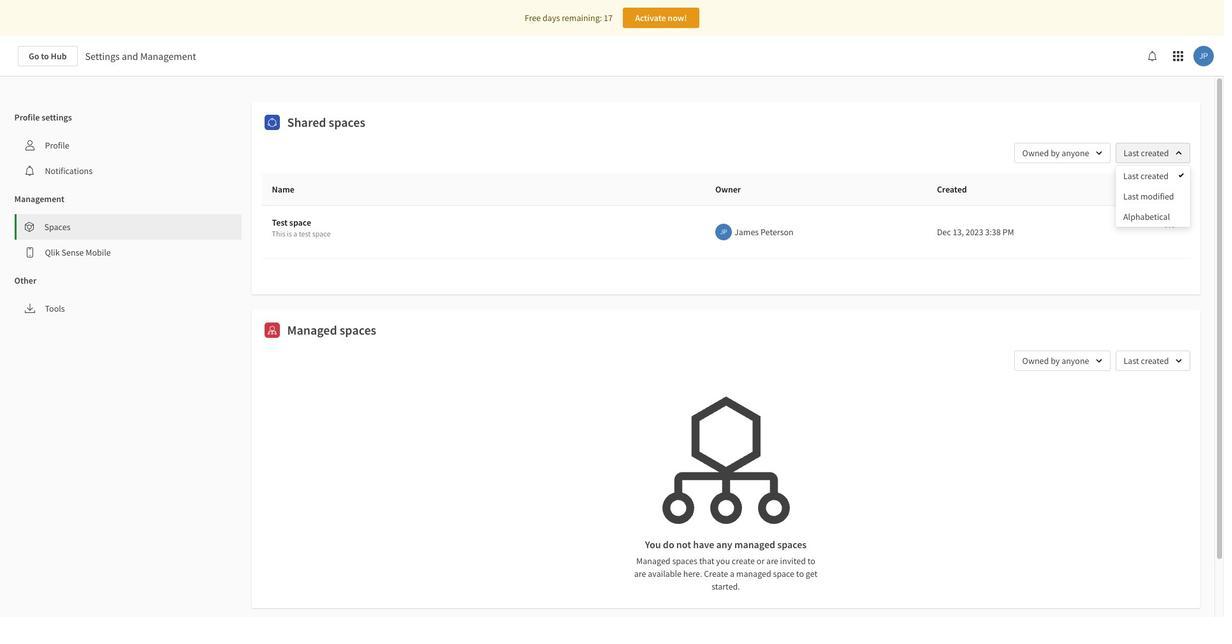 Task type: describe. For each thing, give the bounding box(es) containing it.
spaces
[[44, 221, 70, 233]]

this
[[272, 229, 285, 238]]

and
[[122, 50, 138, 62]]

you
[[716, 555, 730, 566]]

a inside you do not have any managed spaces managed spaces that you create or are invited to are available here. create a managed space to get started.
[[730, 568, 734, 579]]

name
[[272, 184, 294, 195]]

you do not have any managed spaces managed spaces that you create or are invited to are available here. create a managed space to get started.
[[634, 538, 817, 592]]

created
[[937, 184, 967, 195]]

test
[[272, 217, 288, 228]]

create
[[732, 555, 755, 566]]

13,
[[953, 226, 964, 238]]

2023
[[966, 226, 983, 238]]

1 vertical spatial are
[[634, 568, 646, 579]]

last inside last created field
[[1124, 147, 1139, 159]]

0 horizontal spatial managed
[[287, 322, 337, 338]]

profile for profile settings
[[14, 112, 40, 123]]

available
[[648, 568, 682, 579]]

peterson
[[761, 226, 794, 238]]

settings
[[85, 50, 120, 62]]

spaces link
[[16, 214, 241, 240]]

activate now! link
[[623, 8, 699, 28]]

activate
[[635, 12, 666, 24]]

here.
[[683, 568, 702, 579]]

managed inside you do not have any managed spaces managed spaces that you create or are invited to are available here. create a managed space to get started.
[[636, 555, 670, 566]]

alphabetical
[[1123, 211, 1170, 222]]

go to hub link
[[18, 46, 77, 66]]

invited
[[780, 555, 806, 566]]

pm
[[1002, 226, 1014, 238]]

you
[[645, 538, 661, 551]]

get
[[806, 568, 817, 579]]

tools link
[[14, 296, 241, 321]]

is
[[287, 229, 292, 238]]

1 horizontal spatial to
[[796, 568, 804, 579]]

profile link
[[14, 133, 241, 158]]

dec
[[937, 226, 951, 238]]

other
[[14, 275, 36, 286]]

do
[[663, 538, 674, 551]]

james peterson image
[[715, 224, 732, 240]]

space inside you do not have any managed spaces managed spaces that you create or are invited to are available here. create a managed space to get started.
[[773, 568, 794, 579]]

have
[[693, 538, 714, 551]]

17
[[604, 12, 613, 24]]

0 vertical spatial are
[[766, 555, 778, 566]]

Last created field
[[1115, 143, 1190, 163]]

or
[[757, 555, 765, 566]]



Task type: vqa. For each thing, say whether or not it's contained in the screenshot.
Spaces link
yes



Task type: locate. For each thing, give the bounding box(es) containing it.
profile left settings
[[14, 112, 40, 123]]

last created
[[1124, 147, 1169, 159], [1123, 170, 1169, 182]]

1 vertical spatial profile
[[45, 140, 69, 151]]

last created inside field
[[1124, 147, 1169, 159]]

space right test
[[312, 229, 331, 238]]

owner
[[715, 184, 741, 195]]

dec 13, 2023 3:38 pm
[[937, 226, 1014, 238]]

are left 'available'
[[634, 568, 646, 579]]

are
[[766, 555, 778, 566], [634, 568, 646, 579]]

0 vertical spatial last created
[[1124, 147, 1169, 159]]

tools
[[45, 303, 65, 314]]

go
[[29, 50, 39, 62]]

last modified
[[1123, 191, 1174, 202]]

any
[[716, 538, 732, 551]]

to
[[41, 50, 49, 62], [808, 555, 815, 566], [796, 568, 804, 579]]

last for "last created" element
[[1123, 170, 1139, 182]]

created inside field
[[1141, 147, 1169, 159]]

last created element
[[1123, 170, 1169, 182]]

space down 'invited'
[[773, 568, 794, 579]]

created
[[1141, 147, 1169, 159], [1140, 170, 1169, 182]]

to up the get
[[808, 555, 815, 566]]

1 horizontal spatial management
[[140, 50, 196, 62]]

a up started.
[[730, 568, 734, 579]]

managed
[[734, 538, 775, 551], [736, 568, 771, 579]]

3:38
[[985, 226, 1001, 238]]

space
[[289, 217, 311, 228], [312, 229, 331, 238], [773, 568, 794, 579]]

1 vertical spatial managed
[[636, 555, 670, 566]]

created up "modified"
[[1140, 170, 1169, 182]]

2 vertical spatial space
[[773, 568, 794, 579]]

0 vertical spatial managed
[[287, 322, 337, 338]]

0 vertical spatial management
[[140, 50, 196, 62]]

0 horizontal spatial a
[[293, 229, 297, 238]]

2 horizontal spatial to
[[808, 555, 815, 566]]

qlik sense mobile
[[45, 247, 111, 258]]

last up last modified element
[[1123, 170, 1139, 182]]

test space this is a test space
[[272, 217, 331, 238]]

spaces
[[329, 114, 365, 130], [340, 322, 376, 338], [777, 538, 807, 551], [672, 555, 697, 566]]

free
[[525, 12, 541, 24]]

2 last from the top
[[1123, 170, 1139, 182]]

activate now!
[[635, 12, 687, 24]]

james peterson
[[734, 226, 794, 238]]

last created inside list box
[[1123, 170, 1169, 182]]

go to hub
[[29, 50, 67, 62]]

started.
[[712, 581, 740, 592]]

0 vertical spatial profile
[[14, 112, 40, 123]]

1 vertical spatial created
[[1140, 170, 1169, 182]]

last down "last created" element
[[1123, 191, 1139, 202]]

create
[[704, 568, 728, 579]]

now!
[[668, 12, 687, 24]]

1 vertical spatial last
[[1123, 170, 1139, 182]]

profile up notifications
[[45, 140, 69, 151]]

0 horizontal spatial management
[[14, 193, 64, 205]]

last created for list box containing last created
[[1123, 170, 1169, 182]]

0 vertical spatial created
[[1141, 147, 1169, 159]]

days
[[543, 12, 560, 24]]

mobile
[[86, 247, 111, 258]]

managed
[[287, 322, 337, 338], [636, 555, 670, 566]]

last created up last modified element
[[1123, 170, 1169, 182]]

2 vertical spatial to
[[796, 568, 804, 579]]

2 horizontal spatial space
[[773, 568, 794, 579]]

managed down or at the bottom of the page
[[736, 568, 771, 579]]

list box
[[1116, 166, 1190, 227]]

last modified element
[[1123, 191, 1174, 202]]

3 last from the top
[[1123, 191, 1139, 202]]

0 horizontal spatial space
[[289, 217, 311, 228]]

1 vertical spatial last created
[[1123, 170, 1169, 182]]

not
[[676, 538, 691, 551]]

0 horizontal spatial are
[[634, 568, 646, 579]]

managed spaces
[[287, 322, 376, 338]]

2 last created from the top
[[1123, 170, 1169, 182]]

qlik
[[45, 247, 60, 258]]

created up "last created" element
[[1141, 147, 1169, 159]]

profile
[[14, 112, 40, 123], [45, 140, 69, 151]]

managed up or at the bottom of the page
[[734, 538, 775, 551]]

0 vertical spatial last
[[1124, 147, 1139, 159]]

management right and
[[140, 50, 196, 62]]

james
[[734, 226, 759, 238]]

shared
[[287, 114, 326, 130]]

a right is
[[293, 229, 297, 238]]

1 vertical spatial space
[[312, 229, 331, 238]]

1 horizontal spatial are
[[766, 555, 778, 566]]

more actions element
[[1148, 173, 1190, 205]]

1 last created from the top
[[1124, 147, 1169, 159]]

qlik sense mobile link
[[14, 240, 241, 265]]

1 horizontal spatial space
[[312, 229, 331, 238]]

1 vertical spatial to
[[808, 555, 815, 566]]

free days remaining: 17
[[525, 12, 613, 24]]

a inside test space this is a test space
[[293, 229, 297, 238]]

that
[[699, 555, 714, 566]]

hub
[[51, 50, 67, 62]]

1 horizontal spatial profile
[[45, 140, 69, 151]]

1 vertical spatial a
[[730, 568, 734, 579]]

1 vertical spatial management
[[14, 193, 64, 205]]

0 vertical spatial space
[[289, 217, 311, 228]]

last up "last created" element
[[1124, 147, 1139, 159]]

shared spaces
[[287, 114, 365, 130]]

alphabetical element
[[1123, 211, 1170, 222]]

management
[[140, 50, 196, 62], [14, 193, 64, 205]]

last for last modified element
[[1123, 191, 1139, 202]]

0 vertical spatial a
[[293, 229, 297, 238]]

0 horizontal spatial profile
[[14, 112, 40, 123]]

0 vertical spatial managed
[[734, 538, 775, 551]]

to left the get
[[796, 568, 804, 579]]

list box containing last created
[[1116, 166, 1190, 227]]

profile settings
[[14, 112, 72, 123]]

a
[[293, 229, 297, 238], [730, 568, 734, 579]]

remaining:
[[562, 12, 602, 24]]

space up test
[[289, 217, 311, 228]]

1 last from the top
[[1124, 147, 1139, 159]]

settings
[[42, 112, 72, 123]]

profile for profile
[[45, 140, 69, 151]]

management up the spaces
[[14, 193, 64, 205]]

modified
[[1140, 191, 1174, 202]]

test
[[299, 229, 311, 238]]

to right go
[[41, 50, 49, 62]]

last
[[1124, 147, 1139, 159], [1123, 170, 1139, 182], [1123, 191, 1139, 202]]

1 vertical spatial managed
[[736, 568, 771, 579]]

last created for last created field
[[1124, 147, 1169, 159]]

1 horizontal spatial managed
[[636, 555, 670, 566]]

2 vertical spatial last
[[1123, 191, 1139, 202]]

0 vertical spatial to
[[41, 50, 49, 62]]

last created up "last created" element
[[1124, 147, 1169, 159]]

notifications link
[[14, 158, 241, 184]]

settings and management
[[85, 50, 196, 62]]

notifications
[[45, 165, 92, 177]]

sense
[[62, 247, 84, 258]]

are right or at the bottom of the page
[[766, 555, 778, 566]]

1 horizontal spatial a
[[730, 568, 734, 579]]

0 horizontal spatial to
[[41, 50, 49, 62]]



